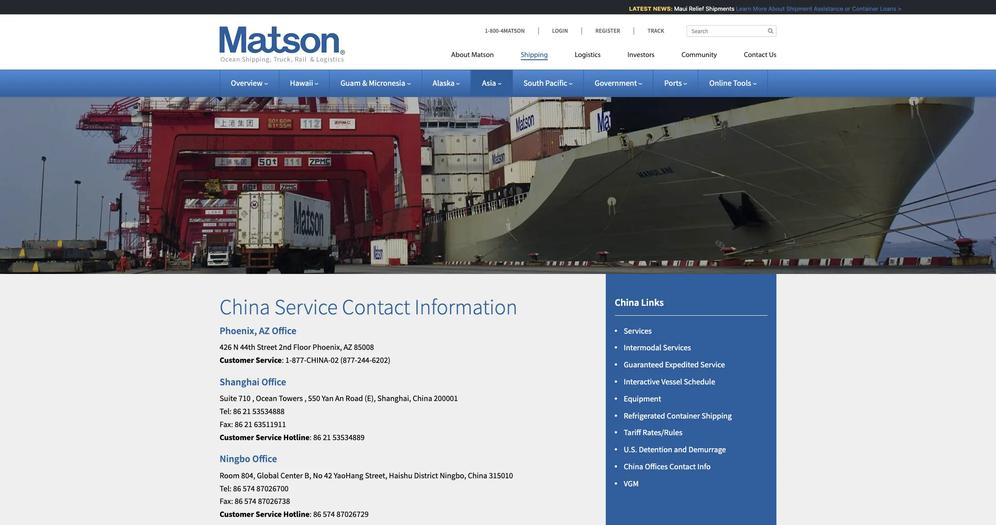 Task type: describe. For each thing, give the bounding box(es) containing it.
1- inside 426 n 44th street 2nd floor phoenix, az 85008 customer service : 1-877-china-02 (877-244-6202)
[[286, 355, 292, 365]]

more
[[748, 5, 762, 12]]

yan
[[322, 393, 334, 404]]

shipping inside china links section
[[702, 411, 732, 421]]

global
[[257, 470, 279, 481]]

matson containership manulani at terminal preparing to ship from china. image
[[0, 83, 997, 274]]

track link
[[634, 27, 665, 35]]

1 horizontal spatial container
[[847, 5, 874, 12]]

government link
[[595, 78, 643, 88]]

2 vertical spatial 574
[[323, 509, 335, 519]]

guaranteed
[[624, 360, 664, 370]]

1 vertical spatial 21
[[244, 419, 252, 429]]

intermodal
[[624, 343, 662, 353]]

(e),
[[365, 393, 376, 404]]

tel: for tel: 86 21 53534888
[[220, 406, 232, 417]]

hawaii
[[290, 78, 313, 88]]

china offices contact info
[[624, 461, 711, 472]]

contact inside top menu navigation
[[744, 52, 768, 59]]

85008
[[354, 342, 374, 352]]

u.s. detention and demurrage
[[624, 444, 726, 455]]

244-
[[358, 355, 372, 365]]

news:
[[648, 5, 668, 12]]

about matson
[[451, 52, 494, 59]]

intermodal services link
[[624, 343, 691, 353]]

district
[[414, 470, 438, 481]]

and
[[674, 444, 687, 455]]

2 vertical spatial 21
[[323, 432, 331, 442]]

street
[[257, 342, 277, 352]]

0 vertical spatial office
[[272, 324, 297, 337]]

ocean
[[256, 393, 277, 404]]

87026738
[[258, 496, 290, 507]]

hotline for 87026738
[[284, 509, 310, 519]]

equipment link
[[624, 394, 662, 404]]

interactive vessel schedule
[[624, 377, 716, 387]]

track
[[648, 27, 665, 35]]

service inside china links section
[[701, 360, 725, 370]]

office for shanghai office
[[262, 376, 286, 388]]

: inside 426 n 44th street 2nd floor phoenix, az 85008 customer service : 1-877-china-02 (877-244-6202)
[[282, 355, 284, 365]]

426
[[220, 342, 232, 352]]

hotline for 63511911
[[284, 432, 310, 442]]

loans
[[875, 5, 891, 12]]

shanghai office
[[220, 376, 286, 388]]

42
[[324, 470, 332, 481]]

1 vertical spatial services
[[663, 343, 691, 353]]

customer for suite
[[220, 432, 254, 442]]

register
[[596, 27, 620, 35]]

online tools link
[[710, 78, 757, 88]]

china for china links
[[615, 296, 640, 309]]

87026700
[[257, 483, 289, 494]]

6202)
[[372, 355, 391, 365]]

south pacific link
[[524, 78, 573, 88]]

suite
[[220, 393, 237, 404]]

room
[[220, 470, 240, 481]]

>
[[893, 5, 897, 12]]

an
[[335, 393, 344, 404]]

53534889
[[333, 432, 365, 442]]

1-800-4matson link
[[485, 27, 539, 35]]

guaranteed expedited service link
[[624, 360, 725, 370]]

matson
[[472, 52, 494, 59]]

u.s.
[[624, 444, 638, 455]]

container inside china links section
[[667, 411, 700, 421]]

china service contact information
[[220, 294, 518, 320]]

ningbo,
[[440, 470, 466, 481]]

detention
[[639, 444, 673, 455]]

Search search field
[[687, 25, 777, 37]]

tariff
[[624, 427, 641, 438]]

0 vertical spatial 574
[[243, 483, 255, 494]]

44th
[[240, 342, 255, 352]]

china offices contact info link
[[624, 461, 711, 472]]

87026729
[[337, 509, 369, 519]]

: for towers
[[310, 432, 312, 442]]

register link
[[582, 27, 634, 35]]

logistics
[[575, 52, 601, 59]]

1 vertical spatial 574
[[244, 496, 256, 507]]

haishu
[[389, 470, 413, 481]]

&
[[362, 78, 367, 88]]

street,
[[365, 470, 388, 481]]

315010
[[489, 470, 513, 481]]

pacific
[[546, 78, 568, 88]]

information
[[415, 294, 518, 320]]

shanghai,
[[378, 393, 411, 404]]

interactive vessel schedule link
[[624, 377, 716, 387]]

refrigerated
[[624, 411, 665, 421]]

learn more about shipment assistance or container loans > link
[[731, 5, 897, 12]]

china inside "room 804, global center b, no 42 yaohang street, haishu district ningbo, china 315010 tel: 86 574 87026700 fax: 86 574 87026738 customer service hotline : 86 574 87026729"
[[468, 470, 488, 481]]

ningbo office
[[220, 453, 277, 465]]

550
[[308, 393, 320, 404]]

hawaii link
[[290, 78, 319, 88]]

services link
[[624, 326, 652, 336]]

1 , from the left
[[252, 393, 254, 404]]

service inside suite 710 , ocean towers , 550 yan an road (e), shanghai, china 200001 tel: 86 21 53534888 fax: 86 21 63511911 customer service hotline : 86 21 53534889
[[256, 432, 282, 442]]

4matson
[[501, 27, 525, 35]]

service up "floor"
[[275, 294, 338, 320]]

top menu navigation
[[451, 47, 777, 66]]

online tools
[[710, 78, 752, 88]]

53534888
[[253, 406, 285, 417]]

contact for china offices contact info
[[670, 461, 696, 472]]

rates/rules
[[643, 427, 683, 438]]

ningbo
[[220, 453, 250, 465]]



Task type: locate. For each thing, give the bounding box(es) containing it.
maui
[[669, 5, 682, 12]]

az up street
[[259, 324, 270, 337]]

towers
[[279, 393, 303, 404]]

0 vertical spatial contact
[[744, 52, 768, 59]]

china for china service contact information
[[220, 294, 270, 320]]

guaranteed expedited service
[[624, 360, 725, 370]]

1 horizontal spatial 1-
[[485, 27, 490, 35]]

shipping up the south
[[521, 52, 548, 59]]

0 vertical spatial fax:
[[220, 419, 233, 429]]

shipment
[[781, 5, 807, 12]]

container
[[847, 5, 874, 12], [667, 411, 700, 421]]

0 horizontal spatial about
[[451, 52, 470, 59]]

hotline down 63511911
[[284, 432, 310, 442]]

1 vertical spatial container
[[667, 411, 700, 421]]

office
[[272, 324, 297, 337], [262, 376, 286, 388], [252, 453, 277, 465]]

china up the vgm link
[[624, 461, 644, 472]]

china-
[[307, 355, 331, 365]]

1 horizontal spatial about
[[764, 5, 780, 12]]

: left 53534889
[[310, 432, 312, 442]]

fax: inside suite 710 , ocean towers , 550 yan an road (e), shanghai, china 200001 tel: 86 21 53534888 fax: 86 21 63511911 customer service hotline : 86 21 53534889
[[220, 419, 233, 429]]

service down 87026738
[[256, 509, 282, 519]]

1 vertical spatial :
[[310, 432, 312, 442]]

2 vertical spatial office
[[252, 453, 277, 465]]

service inside "room 804, global center b, no 42 yaohang street, haishu district ningbo, china 315010 tel: 86 574 87026700 fax: 86 574 87026738 customer service hotline : 86 574 87026729"
[[256, 509, 282, 519]]

service down 63511911
[[256, 432, 282, 442]]

contact down and
[[670, 461, 696, 472]]

1 vertical spatial az
[[344, 342, 352, 352]]

phoenix, az office
[[220, 324, 297, 337]]

customer for room
[[220, 509, 254, 519]]

2 fax: from the top
[[220, 496, 233, 507]]

community link
[[668, 47, 731, 66]]

1 customer from the top
[[220, 355, 254, 365]]

0 vertical spatial services
[[624, 326, 652, 336]]

1 vertical spatial fax:
[[220, 496, 233, 507]]

contact left us
[[744, 52, 768, 59]]

1 horizontal spatial contact
[[670, 461, 696, 472]]

china left links
[[615, 296, 640, 309]]

phoenix, inside 426 n 44th street 2nd floor phoenix, az 85008 customer service : 1-877-china-02 (877-244-6202)
[[313, 342, 342, 352]]

contact for china service contact information
[[342, 294, 410, 320]]

1 tel: from the top
[[220, 406, 232, 417]]

1- down 2nd
[[286, 355, 292, 365]]

2 customer from the top
[[220, 432, 254, 442]]

tel:
[[220, 406, 232, 417], [220, 483, 232, 494]]

: for b,
[[310, 509, 312, 519]]

877-
[[292, 355, 307, 365]]

1 vertical spatial shipping
[[702, 411, 732, 421]]

3 customer from the top
[[220, 509, 254, 519]]

refrigerated container shipping
[[624, 411, 732, 421]]

0 vertical spatial about
[[764, 5, 780, 12]]

china left 200001
[[413, 393, 432, 404]]

: inside suite 710 , ocean towers , 550 yan an road (e), shanghai, china 200001 tel: 86 21 53534888 fax: 86 21 63511911 customer service hotline : 86 21 53534889
[[310, 432, 312, 442]]

about right the more
[[764, 5, 780, 12]]

1 vertical spatial office
[[262, 376, 286, 388]]

1 horizontal spatial ,
[[305, 393, 307, 404]]

0 vertical spatial :
[[282, 355, 284, 365]]

overview
[[231, 78, 263, 88]]

guam
[[341, 78, 361, 88]]

shipping inside top menu navigation
[[521, 52, 548, 59]]

1 vertical spatial tel:
[[220, 483, 232, 494]]

service
[[275, 294, 338, 320], [256, 355, 282, 365], [701, 360, 725, 370], [256, 432, 282, 442], [256, 509, 282, 519]]

: down b,
[[310, 509, 312, 519]]

tel: for tel: 86 574 87026700
[[220, 483, 232, 494]]

latest news: maui relief shipments learn more about shipment assistance or container loans >
[[624, 5, 897, 12]]

1 vertical spatial contact
[[342, 294, 410, 320]]

1 vertical spatial customer
[[220, 432, 254, 442]]

china inside suite 710 , ocean towers , 550 yan an road (e), shanghai, china 200001 tel: 86 21 53534888 fax: 86 21 63511911 customer service hotline : 86 21 53534889
[[413, 393, 432, 404]]

1 horizontal spatial phoenix,
[[313, 342, 342, 352]]

0 vertical spatial phoenix,
[[220, 324, 257, 337]]

2 horizontal spatial contact
[[744, 52, 768, 59]]

None search field
[[687, 25, 777, 37]]

links
[[642, 296, 664, 309]]

1 horizontal spatial az
[[344, 342, 352, 352]]

tariff rates/rules link
[[624, 427, 683, 438]]

fax: down suite on the left bottom of the page
[[220, 419, 233, 429]]

vgm link
[[624, 478, 639, 489]]

offices
[[645, 461, 668, 472]]

hotline down 87026738
[[284, 509, 310, 519]]

contact inside china links section
[[670, 461, 696, 472]]

1 vertical spatial about
[[451, 52, 470, 59]]

0 horizontal spatial container
[[667, 411, 700, 421]]

0 vertical spatial az
[[259, 324, 270, 337]]

customer inside 426 n 44th street 2nd floor phoenix, az 85008 customer service : 1-877-china-02 (877-244-6202)
[[220, 355, 254, 365]]

02
[[331, 355, 339, 365]]

574 down the 804, at the bottom of the page
[[243, 483, 255, 494]]

574 left 87026729
[[323, 509, 335, 519]]

b,
[[305, 470, 311, 481]]

21 left 63511911
[[244, 419, 252, 429]]

2 vertical spatial customer
[[220, 509, 254, 519]]

2 vertical spatial :
[[310, 509, 312, 519]]

hotline inside suite 710 , ocean towers , 550 yan an road (e), shanghai, china 200001 tel: 86 21 53534888 fax: 86 21 63511911 customer service hotline : 86 21 53534889
[[284, 432, 310, 442]]

customer inside suite 710 , ocean towers , 550 yan an road (e), shanghai, china 200001 tel: 86 21 53534888 fax: 86 21 63511911 customer service hotline : 86 21 53534889
[[220, 432, 254, 442]]

, left 550
[[305, 393, 307, 404]]

us
[[769, 52, 777, 59]]

learn
[[731, 5, 746, 12]]

road
[[346, 393, 363, 404]]

community
[[682, 52, 717, 59]]

office up the global
[[252, 453, 277, 465]]

hotline inside "room 804, global center b, no 42 yaohang street, haishu district ningbo, china 315010 tel: 86 574 87026700 fax: 86 574 87026738 customer service hotline : 86 574 87026729"
[[284, 509, 310, 519]]

: down 2nd
[[282, 355, 284, 365]]

south pacific
[[524, 78, 568, 88]]

asia
[[482, 78, 496, 88]]

tel: inside suite 710 , ocean towers , 550 yan an road (e), shanghai, china 200001 tel: 86 21 53534888 fax: 86 21 63511911 customer service hotline : 86 21 53534889
[[220, 406, 232, 417]]

tel: down room
[[220, 483, 232, 494]]

contact up the 85008
[[342, 294, 410, 320]]

room 804, global center b, no 42 yaohang street, haishu district ningbo, china 315010 tel: 86 574 87026700 fax: 86 574 87026738 customer service hotline : 86 574 87026729
[[220, 470, 513, 519]]

schedule
[[684, 377, 716, 387]]

0 horizontal spatial shipping
[[521, 52, 548, 59]]

1 horizontal spatial services
[[663, 343, 691, 353]]

fax: for fax: 86 21 63511911
[[220, 419, 233, 429]]

tel: inside "room 804, global center b, no 42 yaohang street, haishu district ningbo, china 315010 tel: 86 574 87026700 fax: 86 574 87026738 customer service hotline : 86 574 87026729"
[[220, 483, 232, 494]]

:
[[282, 355, 284, 365], [310, 432, 312, 442], [310, 509, 312, 519]]

1- up 'matson' at left
[[485, 27, 490, 35]]

overview link
[[231, 78, 268, 88]]

1 vertical spatial phoenix,
[[313, 342, 342, 352]]

0 horizontal spatial ,
[[252, 393, 254, 404]]

service down street
[[256, 355, 282, 365]]

2 , from the left
[[305, 393, 307, 404]]

phoenix, up "02"
[[313, 342, 342, 352]]

investors
[[628, 52, 655, 59]]

ports link
[[665, 78, 688, 88]]

container right or at right
[[847, 5, 874, 12]]

(877-
[[340, 355, 358, 365]]

0 horizontal spatial contact
[[342, 294, 410, 320]]

u.s. detention and demurrage link
[[624, 444, 726, 455]]

21 left 53534889
[[323, 432, 331, 442]]

ports
[[665, 78, 682, 88]]

customer inside "room 804, global center b, no 42 yaohang street, haishu district ningbo, china 315010 tel: 86 574 87026700 fax: 86 574 87026738 customer service hotline : 86 574 87026729"
[[220, 509, 254, 519]]

vessel
[[662, 377, 683, 387]]

about inside top menu navigation
[[451, 52, 470, 59]]

customer down n
[[220, 355, 254, 365]]

china links
[[615, 296, 664, 309]]

info
[[698, 461, 711, 472]]

0 horizontal spatial services
[[624, 326, 652, 336]]

alaska
[[433, 78, 455, 88]]

micronesia
[[369, 78, 406, 88]]

fax: for fax: 86 574 87026738
[[220, 496, 233, 507]]

guam & micronesia
[[341, 78, 406, 88]]

shipping link
[[508, 47, 562, 66]]

: inside "room 804, global center b, no 42 yaohang street, haishu district ningbo, china 315010 tel: 86 574 87026700 fax: 86 574 87026738 customer service hotline : 86 574 87026729"
[[310, 509, 312, 519]]

0 vertical spatial 21
[[243, 406, 251, 417]]

200001
[[434, 393, 458, 404]]

63511911
[[254, 419, 286, 429]]

0 vertical spatial shipping
[[521, 52, 548, 59]]

1 fax: from the top
[[220, 419, 233, 429]]

suite 710 , ocean towers , 550 yan an road (e), shanghai, china 200001 tel: 86 21 53534888 fax: 86 21 63511911 customer service hotline : 86 21 53534889
[[220, 393, 458, 442]]

0 vertical spatial 1-
[[485, 27, 490, 35]]

latest
[[624, 5, 647, 12]]

guam & micronesia link
[[341, 78, 411, 88]]

804,
[[241, 470, 255, 481]]

1 vertical spatial hotline
[[284, 509, 310, 519]]

tel: down suite on the left bottom of the page
[[220, 406, 232, 417]]

0 vertical spatial tel:
[[220, 406, 232, 417]]

az inside 426 n 44th street 2nd floor phoenix, az 85008 customer service : 1-877-china-02 (877-244-6202)
[[344, 342, 352, 352]]

fax: down room
[[220, 496, 233, 507]]

customer down room
[[220, 509, 254, 519]]

services up guaranteed expedited service link
[[663, 343, 691, 353]]

0 vertical spatial hotline
[[284, 432, 310, 442]]

about matson link
[[451, 47, 508, 66]]

426 n 44th street 2nd floor phoenix, az 85008 customer service : 1-877-china-02 (877-244-6202)
[[220, 342, 391, 365]]

china links section
[[595, 274, 788, 525]]

86
[[233, 406, 241, 417], [235, 419, 243, 429], [313, 432, 321, 442], [233, 483, 241, 494], [235, 496, 243, 507], [313, 509, 321, 519]]

about left 'matson' at left
[[451, 52, 470, 59]]

574 left 87026738
[[244, 496, 256, 507]]

china for china offices contact info
[[624, 461, 644, 472]]

office for ningbo office
[[252, 453, 277, 465]]

contact
[[744, 52, 768, 59], [342, 294, 410, 320], [670, 461, 696, 472]]

0 horizontal spatial 1-
[[286, 355, 292, 365]]

1 horizontal spatial shipping
[[702, 411, 732, 421]]

government
[[595, 78, 637, 88]]

2nd
[[279, 342, 292, 352]]

service up schedule at the right
[[701, 360, 725, 370]]

shipping up demurrage
[[702, 411, 732, 421]]

0 vertical spatial container
[[847, 5, 874, 12]]

phoenix, up n
[[220, 324, 257, 337]]

2 hotline from the top
[[284, 509, 310, 519]]

2 vertical spatial contact
[[670, 461, 696, 472]]

,
[[252, 393, 254, 404], [305, 393, 307, 404]]

, right 710
[[252, 393, 254, 404]]

china left 315010
[[468, 470, 488, 481]]

customer
[[220, 355, 254, 365], [220, 432, 254, 442], [220, 509, 254, 519]]

1 vertical spatial 1-
[[286, 355, 292, 365]]

21 down 710
[[243, 406, 251, 417]]

intermodal services
[[624, 343, 691, 353]]

1-800-4matson
[[485, 27, 525, 35]]

0 vertical spatial customer
[[220, 355, 254, 365]]

blue matson logo with ocean, shipping, truck, rail and logistics written beneath it. image
[[220, 27, 346, 63]]

shanghai
[[220, 376, 260, 388]]

service inside 426 n 44th street 2nd floor phoenix, az 85008 customer service : 1-877-china-02 (877-244-6202)
[[256, 355, 282, 365]]

container up rates/rules
[[667, 411, 700, 421]]

n
[[233, 342, 239, 352]]

office up 2nd
[[272, 324, 297, 337]]

0 horizontal spatial phoenix,
[[220, 324, 257, 337]]

1 hotline from the top
[[284, 432, 310, 442]]

no
[[313, 470, 323, 481]]

tools
[[734, 78, 752, 88]]

expedited
[[665, 360, 699, 370]]

or
[[840, 5, 846, 12]]

services up intermodal on the bottom right of the page
[[624, 326, 652, 336]]

search image
[[768, 28, 774, 34]]

alaska link
[[433, 78, 460, 88]]

fax: inside "room 804, global center b, no 42 yaohang street, haishu district ningbo, china 315010 tel: 86 574 87026700 fax: 86 574 87026738 customer service hotline : 86 574 87026729"
[[220, 496, 233, 507]]

az up (877-
[[344, 342, 352, 352]]

login
[[552, 27, 568, 35]]

0 horizontal spatial az
[[259, 324, 270, 337]]

online
[[710, 78, 732, 88]]

floor
[[293, 342, 311, 352]]

vgm
[[624, 478, 639, 489]]

center
[[281, 470, 303, 481]]

2 tel: from the top
[[220, 483, 232, 494]]

refrigerated container shipping link
[[624, 411, 732, 421]]

customer up ningbo
[[220, 432, 254, 442]]

office up ocean
[[262, 376, 286, 388]]

china up 'phoenix, az office'
[[220, 294, 270, 320]]



Task type: vqa. For each thing, say whether or not it's contained in the screenshot.
Logistics World Link
no



